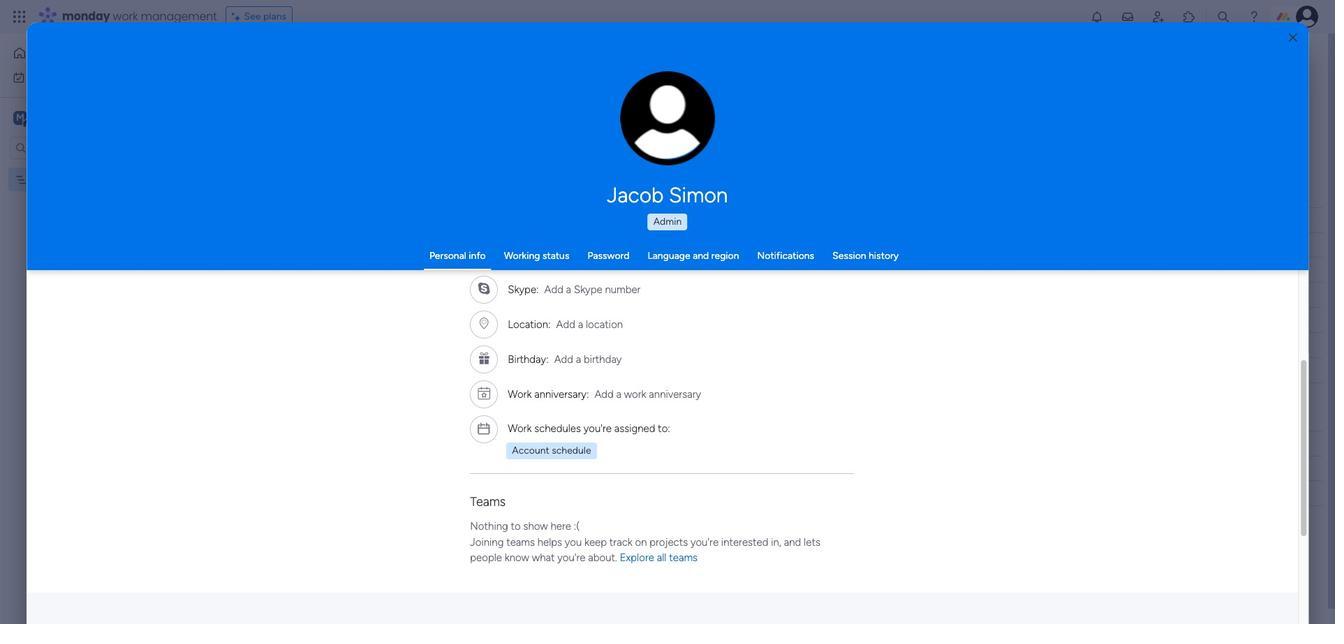 Task type: describe. For each thing, give the bounding box(es) containing it.
working on it
[[575, 264, 633, 276]]

session history
[[833, 250, 899, 262]]

anniversary
[[649, 388, 701, 401]]

birthday: add a birthday
[[508, 353, 622, 366]]

simon
[[669, 183, 728, 208]]

add for add a birthday
[[554, 353, 574, 366]]

skype
[[574, 284, 603, 296]]

management
[[141, 8, 217, 24]]

in,
[[771, 536, 782, 549]]

done
[[592, 289, 615, 301]]

2 vertical spatial work
[[624, 388, 647, 401]]

info
[[469, 250, 486, 262]]

schedule
[[552, 445, 591, 457]]

Due date field
[[676, 213, 723, 228]]

project.
[[303, 78, 337, 89]]

explore all teams
[[620, 552, 698, 564]]

assign
[[339, 78, 368, 89]]

explore all teams link
[[620, 552, 698, 564]]

main workspace
[[32, 111, 115, 124]]

change profile picture button
[[621, 71, 716, 166]]

0 vertical spatial keep
[[483, 78, 505, 89]]

workspace selection element
[[13, 109, 117, 127]]

language and region link
[[648, 250, 739, 262]]

17
[[707, 265, 715, 276]]

owners,
[[371, 78, 405, 89]]

change
[[638, 126, 670, 137]]

manage
[[214, 78, 248, 89]]

anniversary:
[[535, 388, 589, 401]]

notifications link
[[757, 250, 814, 262]]

more
[[656, 77, 679, 89]]

workspace
[[59, 111, 115, 124]]

2 vertical spatial you're
[[558, 552, 586, 564]]

personal info link
[[429, 250, 486, 262]]

work anniversary: add a work anniversary
[[508, 388, 701, 401]]

it
[[627, 264, 633, 276]]

projects
[[650, 536, 688, 549]]

notifications image
[[1090, 10, 1104, 24]]

your
[[573, 78, 592, 89]]

1 vertical spatial project
[[264, 265, 296, 277]]

number
[[605, 284, 641, 296]]

invite members image
[[1152, 10, 1166, 24]]

project
[[594, 78, 626, 89]]

owner
[[508, 438, 537, 449]]

my for my board
[[33, 174, 46, 185]]

working for working on it
[[575, 264, 611, 276]]

all
[[657, 552, 667, 564]]

work for work anniversary: add a work anniversary
[[508, 388, 532, 401]]

date
[[700, 214, 719, 226]]

1 horizontal spatial and
[[693, 250, 709, 262]]

session history link
[[833, 250, 899, 262]]

password
[[588, 250, 630, 262]]

0 vertical spatial track
[[507, 78, 529, 89]]

teams
[[470, 494, 506, 510]]

working status
[[504, 250, 569, 262]]

account
[[512, 445, 550, 457]]

language
[[648, 250, 691, 262]]

column information image
[[632, 215, 643, 226]]

0 vertical spatial project
[[287, 240, 318, 251]]

Search in workspace field
[[29, 140, 117, 156]]

search everything image
[[1217, 10, 1231, 24]]

Status field
[[586, 436, 622, 452]]

working status link
[[504, 250, 569, 262]]

type
[[269, 78, 289, 89]]

1
[[298, 265, 302, 277]]

nov 17
[[688, 265, 715, 276]]

know
[[505, 552, 530, 564]]

any
[[251, 78, 266, 89]]

a for skype
[[566, 284, 572, 296]]

account schedule button
[[507, 443, 597, 459]]

close image
[[1289, 32, 1297, 43]]

due date
[[680, 214, 719, 226]]

joining
[[470, 536, 504, 549]]

m
[[16, 111, 24, 123]]

track inside the joining teams helps you keep track on projects you're interested in, and lets people know what you're about.
[[610, 536, 633, 549]]

personal
[[429, 250, 466, 262]]

language and region
[[648, 250, 739, 262]]

teams inside the joining teams helps you keep track on projects you're interested in, and lets people know what you're about.
[[507, 536, 535, 549]]

jacob
[[607, 183, 664, 208]]

about.
[[588, 552, 617, 564]]

my work
[[31, 71, 68, 83]]

apps image
[[1182, 10, 1196, 24]]

add for add a skype number
[[545, 284, 564, 296]]

1 horizontal spatial teams
[[669, 552, 698, 564]]

and inside the joining teams helps you keep track on projects you're interested in, and lets people know what you're about.
[[784, 536, 801, 549]]

picture
[[654, 138, 682, 148]]

add for add a location
[[556, 319, 576, 331]]

history
[[869, 250, 899, 262]]

status
[[543, 250, 569, 262]]

see more
[[637, 77, 679, 89]]

stuck
[[591, 314, 616, 326]]

work for monday
[[113, 8, 138, 24]]

set
[[407, 78, 421, 89]]

to
[[511, 520, 521, 533]]



Task type: vqa. For each thing, say whether or not it's contained in the screenshot.
to
yes



Task type: locate. For each thing, give the bounding box(es) containing it.
1 vertical spatial and
[[693, 250, 709, 262]]

password link
[[588, 250, 630, 262]]

you
[[565, 536, 582, 549]]

select product image
[[13, 10, 27, 24]]

1 horizontal spatial track
[[610, 536, 633, 549]]

1 work from the top
[[508, 388, 532, 401]]

1 horizontal spatial work
[[113, 8, 138, 24]]

where
[[543, 78, 570, 89]]

0 horizontal spatial teams
[[507, 536, 535, 549]]

0 vertical spatial work
[[508, 388, 532, 401]]

interested
[[721, 536, 769, 549]]

timelines
[[423, 78, 462, 89]]

my
[[31, 71, 44, 83], [33, 174, 46, 185]]

1 vertical spatial working
[[575, 264, 611, 276]]

jacob simon
[[607, 183, 728, 208]]

1 horizontal spatial of
[[531, 78, 541, 89]]

a left the skype
[[566, 284, 572, 296]]

0 vertical spatial work
[[113, 8, 138, 24]]

0 horizontal spatial of
[[291, 78, 300, 89]]

work for work schedules you're assigned to:
[[508, 423, 532, 435]]

explore
[[620, 552, 655, 564]]

a left stuck on the left bottom of the page
[[578, 319, 583, 331]]

monday work management
[[62, 8, 217, 24]]

keep
[[483, 78, 505, 89], [585, 536, 607, 549]]

1 vertical spatial my
[[33, 174, 46, 185]]

see left more
[[637, 77, 654, 89]]

on
[[613, 264, 624, 276], [635, 536, 647, 549]]

work
[[113, 8, 138, 24], [47, 71, 68, 83], [624, 388, 647, 401]]

project up "1"
[[287, 240, 318, 251]]

work down 'birthday:'
[[508, 388, 532, 401]]

see inside button
[[244, 10, 261, 22]]

track up explore
[[610, 536, 633, 549]]

on up explore
[[635, 536, 647, 549]]

admin
[[653, 216, 682, 228]]

plans
[[263, 10, 286, 22]]

1 horizontal spatial on
[[635, 536, 647, 549]]

region
[[711, 250, 739, 262]]

work for my
[[47, 71, 68, 83]]

2 vertical spatial and
[[784, 536, 801, 549]]

of
[[291, 78, 300, 89], [531, 78, 541, 89]]

1 horizontal spatial see
[[637, 77, 654, 89]]

keep up about. on the left bottom
[[585, 536, 607, 549]]

personal info
[[429, 250, 486, 262]]

keep right timelines
[[483, 78, 505, 89]]

see plans
[[244, 10, 286, 22]]

0 vertical spatial you're
[[584, 423, 612, 435]]

see for see plans
[[244, 10, 261, 22]]

2 of from the left
[[531, 78, 541, 89]]

1 vertical spatial work
[[508, 423, 532, 435]]

home button
[[8, 42, 150, 64]]

my inside button
[[31, 71, 44, 83]]

session
[[833, 250, 866, 262]]

0 vertical spatial and
[[465, 78, 481, 89]]

add
[[545, 284, 564, 296], [556, 319, 576, 331], [554, 353, 574, 366], [595, 388, 614, 401]]

:(
[[574, 520, 580, 533]]

project 1
[[264, 265, 302, 277]]

0 horizontal spatial work
[[47, 71, 68, 83]]

new
[[264, 240, 284, 251]]

1 vertical spatial work
[[47, 71, 68, 83]]

a
[[566, 284, 572, 296], [578, 319, 583, 331], [576, 353, 581, 366], [617, 388, 622, 401]]

teams button
[[470, 494, 506, 510]]

my down home
[[31, 71, 44, 83]]

on inside the joining teams helps you keep track on projects you're interested in, and lets people know what you're about.
[[635, 536, 647, 549]]

status
[[590, 438, 618, 449]]

Owner field
[[505, 436, 541, 452]]

0 vertical spatial working
[[504, 250, 540, 262]]

work up owner
[[508, 423, 532, 435]]

add down birthday
[[595, 388, 614, 401]]

a left birthday
[[576, 353, 581, 366]]

work down home
[[47, 71, 68, 83]]

nov
[[688, 265, 705, 276]]

a up 'assigned' in the bottom of the page
[[617, 388, 622, 401]]

change profile picture
[[638, 126, 698, 148]]

working up the skype
[[575, 264, 611, 276]]

0 vertical spatial teams
[[507, 536, 535, 549]]

see more link
[[636, 76, 680, 90]]

on left 'it'
[[613, 264, 624, 276]]

1 vertical spatial see
[[637, 77, 654, 89]]

nothing
[[470, 520, 508, 533]]

started
[[597, 240, 630, 251]]

work right monday
[[113, 8, 138, 24]]

see left plans
[[244, 10, 261, 22]]

and up nov 17
[[693, 250, 709, 262]]

my for my work
[[31, 71, 44, 83]]

see for see more
[[637, 77, 654, 89]]

1 vertical spatial on
[[635, 536, 647, 549]]

work inside button
[[47, 71, 68, 83]]

a for location
[[578, 319, 583, 331]]

teams down projects
[[669, 552, 698, 564]]

my work button
[[8, 66, 150, 88]]

manage any type of project. assign owners, set timelines and keep track of where your project stands.
[[214, 78, 660, 89]]

1 vertical spatial track
[[610, 536, 633, 549]]

due
[[680, 214, 697, 226]]

0 horizontal spatial and
[[465, 78, 481, 89]]

birthday:
[[508, 353, 549, 366]]

location
[[586, 319, 623, 331]]

account schedule
[[512, 445, 591, 457]]

0 vertical spatial on
[[613, 264, 624, 276]]

and right timelines
[[465, 78, 481, 89]]

of left where
[[531, 78, 541, 89]]

you're right projects
[[691, 536, 719, 549]]

and right in,
[[784, 536, 801, 549]]

add down 'location: add a location'
[[554, 353, 574, 366]]

lets
[[804, 536, 821, 549]]

see plans button
[[225, 6, 293, 27]]

keep inside the joining teams helps you keep track on projects you're interested in, and lets people know what you're about.
[[585, 536, 607, 549]]

assigned
[[615, 423, 656, 435]]

nothing to show here :(
[[470, 520, 580, 533]]

option
[[0, 167, 178, 170]]

work up 'assigned' in the bottom of the page
[[624, 388, 647, 401]]

here
[[551, 520, 571, 533]]

work
[[508, 388, 532, 401], [508, 423, 532, 435]]

stands.
[[629, 78, 660, 89]]

what
[[532, 552, 555, 564]]

my board
[[33, 174, 74, 185]]

joining teams helps you keep track on projects you're interested in, and lets people know what you're about.
[[470, 536, 821, 564]]

jacob simon image
[[1296, 6, 1319, 28]]

1 horizontal spatial keep
[[585, 536, 607, 549]]

my inside list box
[[33, 174, 46, 185]]

0 vertical spatial see
[[244, 10, 261, 22]]

a for birthday
[[576, 353, 581, 366]]

notifications
[[757, 250, 814, 262]]

you're up status
[[584, 423, 612, 435]]

1 vertical spatial keep
[[585, 536, 607, 549]]

inbox image
[[1121, 10, 1135, 24]]

1 vertical spatial teams
[[669, 552, 698, 564]]

show
[[524, 520, 548, 533]]

main
[[32, 111, 57, 124]]

track
[[507, 78, 529, 89], [610, 536, 633, 549]]

birthday
[[584, 353, 622, 366]]

my board list box
[[0, 165, 178, 380]]

my left board at the top left of the page
[[33, 174, 46, 185]]

1 horizontal spatial working
[[575, 264, 611, 276]]

add up the birthday: add a birthday
[[556, 319, 576, 331]]

add right skype:
[[545, 284, 564, 296]]

work schedules you're assigned to:
[[508, 423, 671, 435]]

not
[[578, 240, 595, 251]]

jacob simon button
[[476, 183, 860, 208]]

you're down 'you'
[[558, 552, 586, 564]]

1 of from the left
[[291, 78, 300, 89]]

help image
[[1247, 10, 1261, 24]]

of right type
[[291, 78, 300, 89]]

0 horizontal spatial working
[[504, 250, 540, 262]]

location: add a location
[[508, 319, 623, 331]]

workspace image
[[13, 110, 27, 125]]

0 vertical spatial my
[[31, 71, 44, 83]]

and
[[465, 78, 481, 89], [693, 250, 709, 262], [784, 536, 801, 549]]

0 horizontal spatial see
[[244, 10, 261, 22]]

0 horizontal spatial track
[[507, 78, 529, 89]]

project left "1"
[[264, 265, 296, 277]]

home
[[32, 47, 59, 59]]

track left where
[[507, 78, 529, 89]]

working
[[504, 250, 540, 262], [575, 264, 611, 276]]

teams up know at the bottom
[[507, 536, 535, 549]]

skype: add a skype number
[[508, 284, 641, 296]]

0 horizontal spatial on
[[613, 264, 624, 276]]

working up skype:
[[504, 250, 540, 262]]

2 horizontal spatial work
[[624, 388, 647, 401]]

1 vertical spatial you're
[[691, 536, 719, 549]]

2 horizontal spatial and
[[784, 536, 801, 549]]

2 work from the top
[[508, 423, 532, 435]]

0 horizontal spatial keep
[[483, 78, 505, 89]]

working for working status
[[504, 250, 540, 262]]

helps
[[538, 536, 562, 549]]

profile
[[672, 126, 698, 137]]



